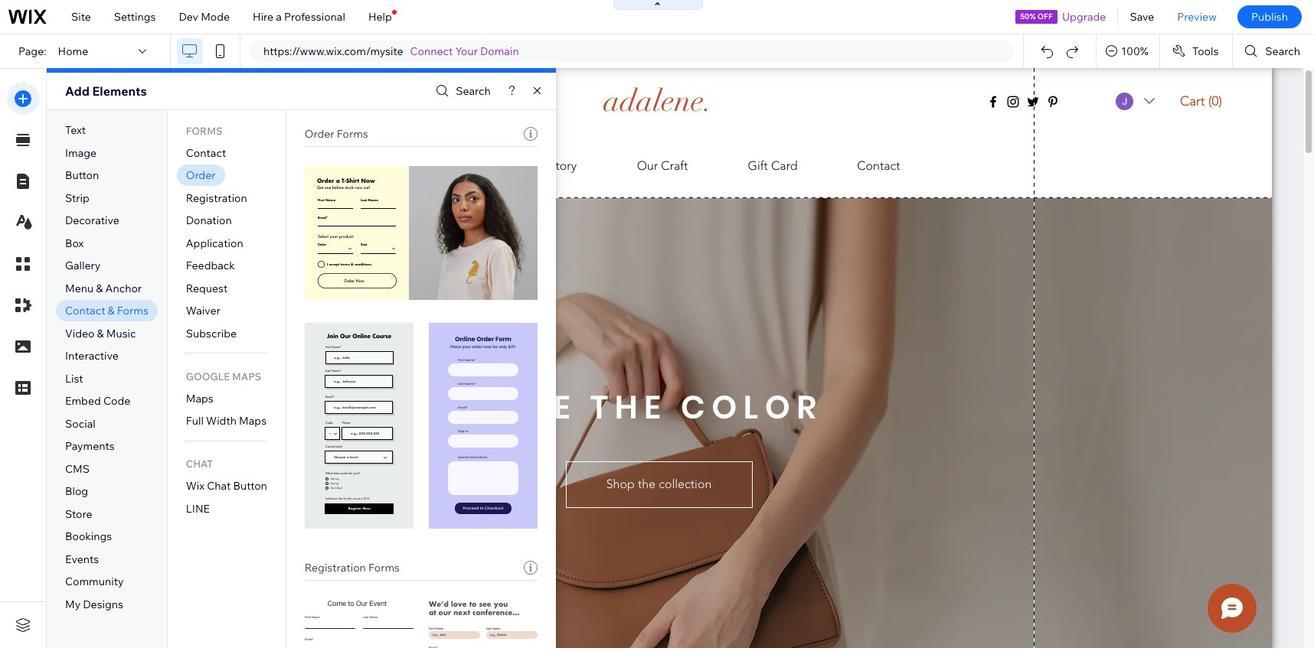 Task type: locate. For each thing, give the bounding box(es) containing it.
& down menu & anchor
[[108, 304, 115, 318]]

search down publish button
[[1266, 44, 1301, 58]]

request
[[186, 282, 228, 296]]

application
[[186, 237, 243, 250]]

button right "wix"
[[233, 480, 267, 494]]

1 vertical spatial maps
[[186, 392, 214, 406]]

100% button
[[1097, 34, 1160, 68]]

mode
[[201, 10, 230, 24]]

1 vertical spatial contact
[[65, 304, 105, 318]]

0 horizontal spatial order
[[186, 169, 216, 182]]

& for menu
[[96, 282, 103, 296]]

search button down publish
[[1234, 34, 1315, 68]]

upgrade
[[1063, 10, 1107, 24]]

& right video
[[97, 327, 104, 341]]

&
[[96, 282, 103, 296], [108, 304, 115, 318], [97, 327, 104, 341]]

search button
[[1234, 34, 1315, 68], [432, 80, 491, 102]]

google maps
[[186, 371, 261, 383]]

line
[[186, 502, 210, 516]]

interactive
[[65, 350, 119, 363]]

2 vertical spatial maps
[[239, 415, 267, 429]]

your
[[455, 44, 478, 58]]

1 vertical spatial chat
[[207, 480, 231, 494]]

community
[[65, 576, 124, 589]]

search button down 'your'
[[432, 80, 491, 102]]

maps right width
[[239, 415, 267, 429]]

2 vertical spatial &
[[97, 327, 104, 341]]

chat up "wix"
[[186, 458, 213, 471]]

search down 'your'
[[456, 84, 491, 98]]

help
[[368, 10, 392, 24]]

maps
[[232, 371, 261, 383], [186, 392, 214, 406], [239, 415, 267, 429]]

list
[[65, 372, 83, 386]]

registration for registration forms
[[305, 562, 366, 575]]

registration for registration
[[186, 191, 247, 205]]

contact
[[186, 146, 226, 160], [65, 304, 105, 318]]

my designs
[[65, 598, 123, 612]]

bookings
[[65, 530, 112, 544]]

50% off
[[1021, 11, 1053, 21]]

chat
[[186, 458, 213, 471], [207, 480, 231, 494]]

0 vertical spatial button
[[65, 169, 99, 182]]

contact up donation
[[186, 146, 226, 160]]

professional
[[284, 10, 345, 24]]

music
[[106, 327, 136, 341]]

tools button
[[1161, 34, 1233, 68]]

1 horizontal spatial contact
[[186, 146, 226, 160]]

0 horizontal spatial registration
[[186, 191, 247, 205]]

0 vertical spatial &
[[96, 282, 103, 296]]

chat right "wix"
[[207, 480, 231, 494]]

settings
[[114, 10, 156, 24]]

contact up video
[[65, 304, 105, 318]]

0 vertical spatial search button
[[1234, 34, 1315, 68]]

decorative
[[65, 214, 119, 228]]

1 vertical spatial search
[[456, 84, 491, 98]]

home
[[58, 44, 88, 58]]

blog
[[65, 485, 88, 499]]

google
[[186, 371, 230, 383]]

1 vertical spatial order
[[186, 169, 216, 182]]

save button
[[1119, 0, 1166, 34]]

menu
[[65, 282, 94, 296]]

https://www.wix.com/mysite connect your domain
[[264, 44, 519, 58]]

1 vertical spatial registration
[[305, 562, 366, 575]]

0 vertical spatial registration
[[186, 191, 247, 205]]

order
[[305, 127, 334, 141], [186, 169, 216, 182]]

1 vertical spatial &
[[108, 304, 115, 318]]

0 horizontal spatial search
[[456, 84, 491, 98]]

maps up full
[[186, 392, 214, 406]]

50%
[[1021, 11, 1036, 21]]

cms
[[65, 463, 90, 476]]

& right menu
[[96, 282, 103, 296]]

preview
[[1178, 10, 1217, 24]]

registration
[[186, 191, 247, 205], [305, 562, 366, 575]]

button
[[65, 169, 99, 182], [233, 480, 267, 494]]

button down image
[[65, 169, 99, 182]]

designs
[[83, 598, 123, 612]]

maps right google
[[232, 371, 261, 383]]

order for order forms
[[305, 127, 334, 141]]

events
[[65, 553, 99, 567]]

0 horizontal spatial search button
[[432, 80, 491, 102]]

code
[[103, 395, 130, 409]]

1 vertical spatial search button
[[432, 80, 491, 102]]

strip
[[65, 191, 89, 205]]

embed code
[[65, 395, 130, 409]]

save
[[1130, 10, 1155, 24]]

0 vertical spatial search
[[1266, 44, 1301, 58]]

0 vertical spatial contact
[[186, 146, 226, 160]]

1 horizontal spatial search
[[1266, 44, 1301, 58]]

hire a professional
[[253, 10, 345, 24]]

dev
[[179, 10, 198, 24]]

add elements
[[65, 84, 147, 99]]

0 horizontal spatial contact
[[65, 304, 105, 318]]

& for video
[[97, 327, 104, 341]]

order forms
[[305, 127, 368, 141]]

contact for contact
[[186, 146, 226, 160]]

1 vertical spatial button
[[233, 480, 267, 494]]

search
[[1266, 44, 1301, 58], [456, 84, 491, 98]]

0 vertical spatial chat
[[186, 458, 213, 471]]

donation
[[186, 214, 232, 228]]

hire
[[253, 10, 274, 24]]

publish
[[1252, 10, 1289, 24]]

0 vertical spatial order
[[305, 127, 334, 141]]

1 horizontal spatial order
[[305, 127, 334, 141]]

1 horizontal spatial registration
[[305, 562, 366, 575]]

off
[[1038, 11, 1053, 21]]

publish button
[[1238, 5, 1302, 28]]

connect
[[410, 44, 453, 58]]

order for order
[[186, 169, 216, 182]]

store
[[65, 508, 92, 522]]

forms
[[186, 125, 223, 137], [337, 127, 368, 141], [117, 304, 148, 318], [368, 562, 400, 575]]

& for contact
[[108, 304, 115, 318]]



Task type: describe. For each thing, give the bounding box(es) containing it.
waiver
[[186, 304, 220, 318]]

anchor
[[105, 282, 142, 296]]

wix
[[186, 480, 205, 494]]

registration forms
[[305, 562, 400, 575]]

contact & forms
[[65, 304, 148, 318]]

domain
[[480, 44, 519, 58]]

subscribe
[[186, 327, 237, 341]]

text
[[65, 123, 86, 137]]

1 horizontal spatial button
[[233, 480, 267, 494]]

width
[[206, 415, 237, 429]]

feedback
[[186, 259, 235, 273]]

gallery
[[65, 259, 101, 273]]

add
[[65, 84, 90, 99]]

1 horizontal spatial search button
[[1234, 34, 1315, 68]]

my
[[65, 598, 81, 612]]

wix chat button
[[186, 480, 267, 494]]

box
[[65, 237, 84, 250]]

social
[[65, 417, 96, 431]]

payments
[[65, 440, 115, 454]]

image
[[65, 146, 97, 160]]

embed
[[65, 395, 101, 409]]

100%
[[1122, 44, 1149, 58]]

site
[[71, 10, 91, 24]]

menu & anchor
[[65, 282, 142, 296]]

video & music
[[65, 327, 136, 341]]

full
[[186, 415, 204, 429]]

contact for contact & forms
[[65, 304, 105, 318]]

full width maps
[[186, 415, 267, 429]]

dev mode
[[179, 10, 230, 24]]

tools
[[1193, 44, 1219, 58]]

0 vertical spatial maps
[[232, 371, 261, 383]]

a
[[276, 10, 282, 24]]

0 horizontal spatial button
[[65, 169, 99, 182]]

video
[[65, 327, 95, 341]]

https://www.wix.com/mysite
[[264, 44, 403, 58]]

elements
[[92, 84, 147, 99]]

preview button
[[1166, 0, 1229, 34]]



Task type: vqa. For each thing, say whether or not it's contained in the screenshot.
The Contact & Forms
yes



